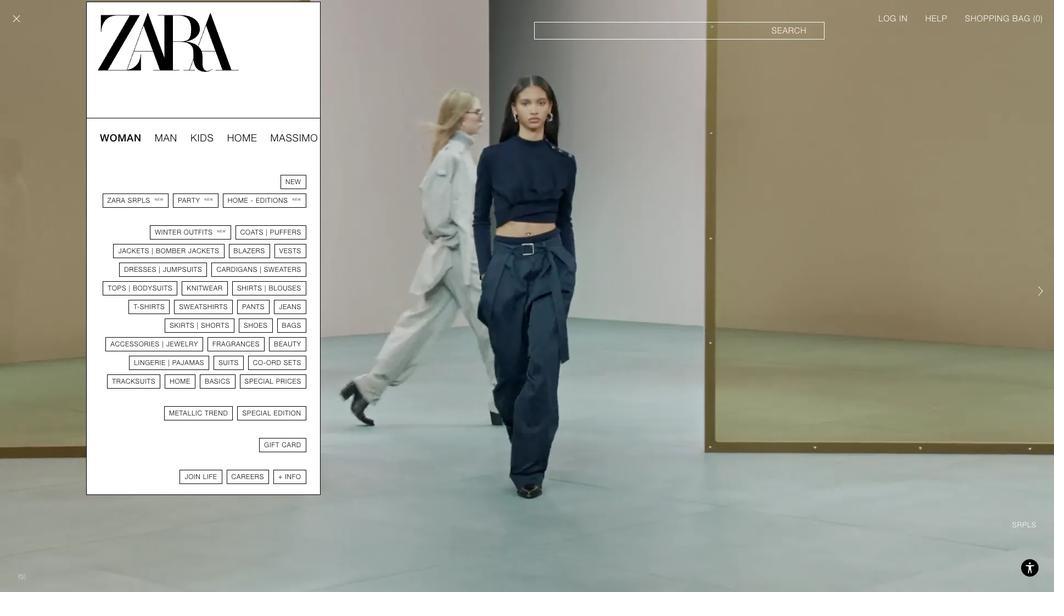 Task type: locate. For each thing, give the bounding box(es) containing it.
srpls
[[128, 197, 150, 205]]

1 horizontal spatial shirts
[[237, 285, 262, 293]]

home link down pajamas
[[165, 375, 195, 389]]

new up editions
[[285, 178, 301, 186]]

co-ord sets link
[[248, 356, 306, 371]]

kids
[[191, 132, 214, 144]]

Product search search field
[[534, 22, 825, 40]]

special edition
[[242, 410, 301, 418]]

search
[[772, 26, 807, 36]]

1 vertical spatial home link
[[165, 375, 195, 389]]

| right dresses
[[159, 266, 161, 274]]

| left blouses
[[265, 285, 266, 293]]

0 vertical spatial shirts
[[237, 285, 262, 293]]

vests
[[279, 248, 301, 255]]

| right tops
[[129, 285, 131, 293]]

| right lingerie
[[168, 360, 170, 367]]

special for special prices
[[245, 378, 274, 386]]

bags link
[[277, 319, 306, 333]]

zara logo united states. image
[[98, 13, 239, 72]]

coats
[[240, 229, 264, 237]]

0
[[1036, 14, 1041, 24]]

jackets up dresses
[[118, 248, 149, 255]]

new inside 'link'
[[285, 178, 301, 186]]

special down co-
[[245, 378, 274, 386]]

cardigans
[[217, 266, 258, 274]]

man
[[155, 132, 177, 144]]

turn on/turn off sound image
[[13, 569, 31, 586]]

1 vertical spatial shirts
[[140, 304, 165, 311]]

shirts up "pants"
[[237, 285, 262, 293]]

suits link
[[214, 356, 244, 371]]

fragrances link
[[208, 338, 265, 352]]

home
[[227, 132, 257, 144], [228, 197, 248, 205], [170, 378, 190, 386]]

search link
[[534, 22, 825, 40]]

new
[[285, 178, 301, 186], [155, 198, 164, 201], [205, 198, 213, 201], [292, 198, 301, 201], [217, 229, 226, 233]]

jackets | bomber jackets link
[[113, 244, 224, 259]]

| left the bomber
[[152, 248, 154, 255]]

home link right the kids link in the top left of the page
[[227, 132, 257, 145]]

shirts inside "link"
[[237, 285, 262, 293]]

| right skirts
[[197, 322, 199, 330]]

0 horizontal spatial jackets
[[118, 248, 149, 255]]

1 vertical spatial special
[[242, 410, 271, 418]]

dresses
[[124, 266, 157, 274]]

basics
[[205, 378, 230, 386]]

metallic trend link
[[164, 407, 233, 421]]

home down pajamas
[[170, 378, 190, 386]]

new down new 'link'
[[292, 198, 301, 201]]

0 horizontal spatial home link
[[165, 375, 195, 389]]

home left -
[[228, 197, 248, 205]]

tops | bodysuits link
[[103, 282, 178, 296]]

home link
[[227, 132, 257, 145], [165, 375, 195, 389]]

jackets down the outfits
[[188, 248, 219, 255]]

join
[[185, 474, 201, 482]]

special inside special prices 'link'
[[245, 378, 274, 386]]

| for accessories | jewelry
[[162, 341, 164, 349]]

tops
[[108, 285, 126, 293]]

|
[[266, 229, 268, 237], [152, 248, 154, 255], [159, 266, 161, 274], [260, 266, 262, 274], [129, 285, 131, 293], [265, 285, 266, 293], [197, 322, 199, 330], [162, 341, 164, 349], [168, 360, 170, 367]]

pajamas
[[172, 360, 204, 367]]

skirts | shorts
[[170, 322, 230, 330]]

| up shirts | blouses "link" at the left top of the page
[[260, 266, 262, 274]]

special left edition
[[242, 410, 271, 418]]

jackets
[[118, 248, 149, 255], [188, 248, 219, 255]]

winter outfits new coats | puffers
[[155, 229, 301, 237]]

shirts | blouses link
[[232, 282, 306, 296]]

| for tops | bodysuits
[[129, 285, 131, 293]]

0 status
[[1036, 14, 1041, 24]]

new right party
[[205, 198, 213, 201]]

shoes link
[[239, 319, 273, 333]]

metallic trend
[[169, 410, 228, 418]]

beauty link
[[269, 338, 306, 352]]

zara
[[107, 197, 126, 205]]

coats | puffers link
[[235, 226, 306, 240]]

tracksuits
[[112, 378, 156, 386]]

| left jewelry
[[162, 341, 164, 349]]

sweatshirts
[[179, 304, 228, 311]]

| right coats
[[266, 229, 268, 237]]

shorts
[[201, 322, 230, 330]]

lingerie | pajamas
[[134, 360, 204, 367]]

join life link
[[180, 471, 222, 485]]

2 vertical spatial home
[[170, 378, 190, 386]]

log in
[[879, 14, 908, 24]]

1 vertical spatial home
[[228, 197, 248, 205]]

shirts down bodysuits
[[140, 304, 165, 311]]

1 horizontal spatial jackets
[[188, 248, 219, 255]]

gift
[[264, 442, 280, 450]]

outfits
[[184, 229, 213, 237]]

careers
[[231, 474, 264, 482]]

special
[[245, 378, 274, 386], [242, 410, 271, 418]]

help
[[925, 14, 947, 24]]

knitwear
[[187, 285, 223, 293]]

special for special edition
[[242, 410, 271, 418]]

home right kids
[[227, 132, 257, 144]]

prices
[[276, 378, 301, 386]]

jumpsuits
[[163, 266, 202, 274]]

0 vertical spatial special
[[245, 378, 274, 386]]

blazers link
[[229, 244, 270, 259]]

blouses
[[269, 285, 301, 293]]

0 horizontal spatial shirts
[[140, 304, 165, 311]]

(
[[1033, 14, 1036, 24]]

skirts
[[170, 322, 195, 330]]

knitwear link
[[182, 282, 228, 296]]

2 jackets from the left
[[188, 248, 219, 255]]

blazers
[[234, 248, 265, 255]]

special inside special edition link
[[242, 410, 271, 418]]

new inside winter outfits new coats | puffers
[[217, 229, 226, 233]]

log in link
[[879, 13, 908, 24]]

bodysuits
[[133, 285, 173, 293]]

1 horizontal spatial home link
[[227, 132, 257, 145]]

woman
[[100, 132, 141, 144]]

lingerie
[[134, 360, 166, 367]]

shoes
[[244, 322, 268, 330]]

sets
[[284, 360, 301, 367]]

tracksuits link
[[107, 375, 160, 389]]

jackets | bomber jackets
[[118, 248, 219, 255]]

shirts | blouses
[[237, 285, 301, 293]]

| for shirts | blouses
[[265, 285, 266, 293]]

new right the outfits
[[217, 229, 226, 233]]



Task type: vqa. For each thing, say whether or not it's contained in the screenshot.
259.00
no



Task type: describe. For each thing, give the bounding box(es) containing it.
life
[[203, 474, 217, 482]]

sweatshirts link
[[174, 300, 233, 315]]

dresses | jumpsuits link
[[119, 263, 207, 277]]

beauty
[[274, 341, 301, 349]]

fragrances
[[213, 341, 260, 349]]

tops | bodysuits
[[108, 285, 173, 293]]

| for lingerie | pajamas
[[168, 360, 170, 367]]

)
[[1041, 14, 1043, 24]]

woman link
[[100, 132, 141, 145]]

cardigans | sweaters link
[[212, 263, 306, 277]]

massimo
[[270, 132, 318, 144]]

winter
[[155, 229, 182, 237]]

pants
[[242, 304, 265, 311]]

1 jackets from the left
[[118, 248, 149, 255]]

+ info
[[278, 474, 301, 482]]

dutti
[[321, 132, 350, 144]]

party
[[178, 197, 200, 205]]

basics link
[[200, 375, 235, 389]]

bags
[[282, 322, 301, 330]]

accessories
[[110, 341, 160, 349]]

| for skirts | shorts
[[197, 322, 199, 330]]

gift card link
[[259, 439, 306, 453]]

accessories | jewelry link
[[106, 338, 203, 352]]

zara srpls new party new home - editions new
[[107, 197, 301, 205]]

t-shirts
[[134, 304, 165, 311]]

jewelry
[[166, 341, 198, 349]]

+
[[278, 474, 283, 482]]

bag
[[1012, 14, 1031, 24]]

cardigans | sweaters
[[217, 266, 301, 274]]

+ info link
[[273, 471, 306, 485]]

in
[[899, 14, 908, 24]]

kids link
[[191, 132, 214, 145]]

lingerie | pajamas link
[[129, 356, 209, 371]]

zara logo united states. go to homepage image
[[98, 13, 239, 72]]

t-shirts link
[[129, 300, 170, 315]]

| for cardigans | sweaters
[[260, 266, 262, 274]]

shirts inside 'link'
[[140, 304, 165, 311]]

sweaters
[[264, 266, 301, 274]]

| for dresses | jumpsuits
[[159, 266, 161, 274]]

| for jackets | bomber jackets
[[152, 248, 154, 255]]

special edition link
[[237, 407, 306, 421]]

special prices
[[245, 378, 301, 386]]

edition
[[274, 410, 301, 418]]

vests link
[[274, 244, 306, 259]]

trend
[[205, 410, 228, 418]]

co-ord sets
[[253, 360, 301, 367]]

0 vertical spatial home
[[227, 132, 257, 144]]

jeans
[[279, 304, 301, 311]]

0 vertical spatial home link
[[227, 132, 257, 145]]

new right srpls
[[155, 198, 164, 201]]

careers link
[[227, 471, 269, 485]]

new link
[[281, 175, 306, 189]]

bomber
[[156, 248, 186, 255]]

shopping bag ( 0 )
[[965, 14, 1043, 24]]

join life
[[185, 474, 217, 482]]

jeans link
[[274, 300, 306, 315]]

ord
[[266, 360, 281, 367]]

puffers
[[270, 229, 301, 237]]

help link
[[925, 13, 947, 24]]

man link
[[155, 132, 177, 145]]

skirts | shorts link
[[165, 319, 234, 333]]

log
[[879, 14, 897, 24]]

gift card
[[264, 442, 301, 450]]

-
[[251, 197, 254, 205]]

pants link
[[237, 300, 270, 315]]

accessories | jewelry
[[110, 341, 198, 349]]

dresses | jumpsuits
[[124, 266, 202, 274]]

suits
[[219, 360, 239, 367]]

editions
[[256, 197, 288, 205]]

co-
[[253, 360, 266, 367]]

card
[[282, 442, 301, 450]]

shopping
[[965, 14, 1010, 24]]



